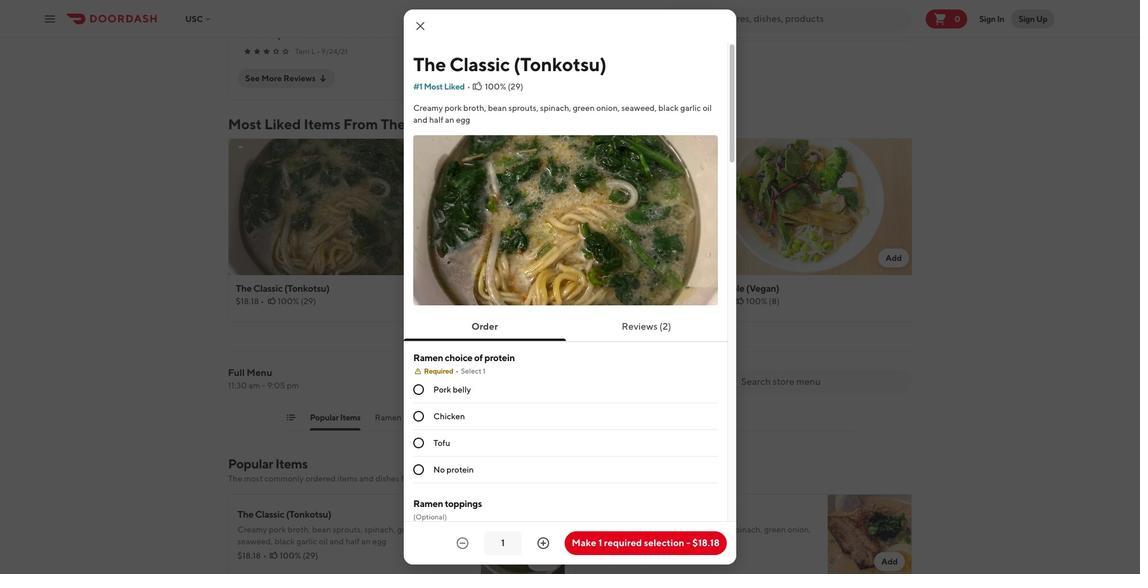 Task type: describe. For each thing, give the bounding box(es) containing it.
most
[[244, 475, 263, 484]]

black inside creamy pork broth, bean sprouts, spinach, green onion, seaweed, black garlic oil and half an egg
[[659, 103, 679, 113]]

0
[[955, 14, 961, 23]]

broth, inside the classic (tonkotsu) creamy pork broth, bean sprouts, spinach, green onion, seaweed, black garlic oil and half an egg
[[288, 526, 311, 535]]

100% (8)
[[746, 297, 780, 307]]

sign in link
[[973, 7, 1012, 31]]

open menu image
[[43, 12, 57, 26]]

see
[[245, 74, 260, 83]]

in
[[997, 14, 1005, 23]]

9/24/21
[[322, 47, 348, 56]]

sign for sign up
[[1019, 14, 1035, 23]]

(optional)
[[413, 513, 447, 522]]

7988
[[789, 16, 811, 27]]

(spicy for the blaze (spicy tonkotsu) spicy creamy pork broth, bean sprouts, spinach, green onion, seaweed, black garlic oil and half an egg
[[627, 510, 653, 521]]

no protein
[[434, 466, 474, 475]]

sign up
[[1019, 14, 1048, 23]]

order
[[631, 519, 655, 530]]

reviews (2) button
[[603, 316, 691, 339]]

green inside the classic (tonkotsu) creamy pork broth, bean sprouts, spinach, green onion, seaweed, black garlic oil and half an egg
[[397, 526, 419, 535]]

rice
[[416, 413, 433, 423]]

half inside the classic (tonkotsu) creamy pork broth, bean sprouts, spinach, green onion, seaweed, black garlic oil and half an egg
[[346, 538, 360, 547]]

order
[[472, 322, 498, 333]]

0 vertical spatial 100% (17)
[[511, 297, 547, 307]]

1 vertical spatial protein
[[447, 466, 474, 475]]

2 vertical spatial $18.18
[[238, 552, 261, 561]]

(8)
[[769, 297, 780, 307]]

classic inside the classic (tonkotsu) creamy pork broth, bean sprouts, spinach, green onion, seaweed, black garlic oil and half an egg
[[255, 510, 284, 521]]

1 horizontal spatial protein
[[485, 353, 515, 364]]

up
[[1037, 14, 1048, 23]]

terri l • 9/24/21 button
[[229, 8, 694, 62]]

see more reviews button
[[238, 69, 335, 88]]

#1 most liked
[[413, 82, 465, 91]]

liked inside the classic (tonkotsu) dialog
[[444, 82, 465, 91]]

spinach, inside the blaze (spicy tonkotsu) spicy creamy pork broth, bean sprouts, spinach, green onion, seaweed, black garlic oil and half an egg
[[732, 526, 763, 535]]

999-
[[767, 16, 789, 27]]

seaweed, inside the blaze (spicy tonkotsu) spicy creamy pork broth, bean sprouts, spinach, green onion, seaweed, black garlic oil and half an egg
[[584, 538, 620, 547]]

full
[[228, 368, 245, 379]]

an inside creamy pork broth, bean sprouts, spinach, green onion, seaweed, black garlic oil and half an egg
[[445, 115, 454, 125]]

0 vertical spatial (17)
[[534, 297, 547, 307]]

classic for $18.18 •
[[253, 283, 283, 295]]

egg inside creamy pork broth, bean sprouts, spinach, green onion, seaweed, black garlic oil and half an egg
[[456, 115, 470, 125]]

0 vertical spatial reviews
[[284, 74, 316, 83]]

tofu
[[434, 439, 450, 449]]

pork
[[434, 386, 451, 395]]

terri
[[295, 47, 310, 56]]

• inside ramen choice of protein group
[[456, 367, 459, 376]]

the inside dialog
[[413, 53, 446, 75]]

pork belly
[[434, 386, 471, 395]]

rice bowls button
[[416, 412, 457, 431]]

the classic (tonkotsu) for $18.18 •
[[236, 283, 330, 295]]

reviews (2)
[[622, 322, 672, 333]]

popular for popular items the most commonly ordered items and dishes from this store
[[228, 457, 273, 472]]

black inside the blaze (spicy tonkotsu) spicy creamy pork broth, bean sprouts, spinach, green onion, seaweed, black garlic oil and half an egg
[[622, 538, 642, 547]]

decrease quantity by 1 image
[[456, 537, 470, 551]]

am
[[249, 381, 260, 391]]

1 horizontal spatial (17)
[[650, 552, 663, 561]]

(29) inside the classic (tonkotsu) dialog
[[508, 82, 523, 91]]

full menu 11:30 am - 9:05 pm
[[228, 368, 299, 391]]

the blaze (spicy tonkotsu)
[[469, 283, 581, 295]]

l
[[311, 47, 316, 56]]

popular items the most commonly ordered items and dishes from this store
[[228, 457, 455, 484]]

2 vertical spatial (29)
[[303, 552, 318, 561]]

make 1 required selection - $18.18
[[572, 538, 720, 549]]

items
[[337, 475, 358, 484]]

oil inside the blaze (spicy tonkotsu) spicy creamy pork broth, bean sprouts, spinach, green onion, seaweed, black garlic oil and half an egg
[[666, 538, 675, 547]]

enjoy
[[486, 519, 510, 530]]

the inside heading
[[381, 116, 406, 132]]

usc button
[[185, 14, 213, 23]]

add for the blaze (spicy tonkotsu)
[[653, 254, 669, 263]]

sprouts, inside creamy pork broth, bean sprouts, spinach, green onion, seaweed, black garlic oil and half an egg
[[509, 103, 539, 113]]

most inside the classic (tonkotsu) dialog
[[424, 82, 443, 91]]

broth, inside creamy pork broth, bean sprouts, spinach, green onion, seaweed, black garlic oil and half an egg
[[464, 103, 486, 113]]

dishes
[[375, 475, 399, 484]]

the inside the blaze (spicy tonkotsu) spicy creamy pork broth, bean sprouts, spinach, green onion, seaweed, black garlic oil and half an egg
[[584, 510, 600, 521]]

the classic (tonkotsu) for #1 most liked
[[413, 53, 607, 75]]

$18.90
[[702, 297, 728, 307]]

pork inside the classic (tonkotsu) creamy pork broth, bean sprouts, spinach, green onion, seaweed, black garlic oil and half an egg
[[269, 526, 286, 535]]

half inside the blaze (spicy tonkotsu) spicy creamy pork broth, bean sprouts, spinach, green onion, seaweed, black garlic oil and half an egg
[[692, 538, 707, 547]]

spinach, inside the classic (tonkotsu) creamy pork broth, bean sprouts, spinach, green onion, seaweed, black garlic oil and half an egg
[[364, 526, 396, 535]]

egg inside the blaze (spicy tonkotsu) spicy creamy pork broth, bean sprouts, spinach, green onion, seaweed, black garlic oil and half an egg
[[719, 538, 734, 547]]

creamy pork broth, bean sprouts, spinach, green onion, seaweed, black garlic oil and half an egg
[[413, 103, 712, 125]]

rice bowls
[[416, 413, 457, 423]]

items for popular items
[[340, 413, 361, 423]]

fee
[[563, 519, 577, 530]]

Tofu radio
[[413, 439, 424, 449]]

onion, inside creamy pork broth, bean sprouts, spinach, green onion, seaweed, black garlic oil and half an egg
[[597, 103, 620, 113]]

of
[[474, 353, 483, 364]]

spicy
[[584, 526, 605, 535]]

1 vertical spatial 100% (29)
[[278, 297, 316, 307]]

liked inside heading
[[264, 116, 301, 132]]

menu inside heading
[[409, 116, 447, 132]]

(tonkotsu) for $18.18 •
[[284, 283, 330, 295]]

oil inside creamy pork broth, bean sprouts, spinach, green onion, seaweed, black garlic oil and half an egg
[[703, 103, 712, 113]]

seaweed, inside creamy pork broth, bean sprouts, spinach, green onion, seaweed, black garlic oil and half an egg
[[622, 103, 657, 113]]

the inside the classic (tonkotsu) creamy pork broth, bean sprouts, spinach, green onion, seaweed, black garlic oil and half an egg
[[238, 510, 254, 521]]

Item Search search field
[[741, 376, 903, 389]]

select
[[461, 367, 482, 376]]

• select 1
[[456, 367, 486, 376]]

required
[[424, 367, 453, 376]]

ramen choice of protein
[[413, 353, 515, 364]]

first
[[613, 519, 629, 530]]

- for selection
[[687, 538, 691, 549]]

pm
[[287, 381, 299, 391]]

the classic (tonkotsu) creamy pork broth, bean sprouts, spinach, green onion, seaweed, black garlic oil and half an egg
[[238, 510, 444, 547]]

no
[[434, 466, 445, 475]]

sprouts, inside the blaze (spicy tonkotsu) spicy creamy pork broth, bean sprouts, spinach, green onion, seaweed, black garlic oil and half an egg
[[700, 526, 730, 535]]

$0
[[512, 519, 525, 530]]

usc
[[185, 14, 203, 23]]

bean inside the classic (tonkotsu) creamy pork broth, bean sprouts, spinach, green onion, seaweed, black garlic oil and half an egg
[[312, 526, 331, 535]]

see more reviews
[[245, 74, 316, 83]]

11:30
[[228, 381, 247, 391]]

sign up link
[[1012, 9, 1055, 28]]

- for am
[[262, 381, 265, 391]]

ramen for ramen
[[375, 413, 402, 423]]

from
[[343, 116, 378, 132]]

pork inside the blaze (spicy tonkotsu) spicy creamy pork broth, bean sprouts, spinach, green onion, seaweed, black garlic oil and half an egg
[[636, 526, 653, 535]]

add button for vegetable (vegan)
[[879, 249, 909, 268]]

delivery
[[527, 519, 561, 530]]

Pork belly radio
[[413, 385, 424, 396]]

order button
[[453, 316, 517, 339]]

on
[[579, 519, 590, 530]]

add for the classic (tonkotsu)
[[420, 254, 437, 263]]

add for vegetable (vegan)
[[886, 254, 902, 263]]

the inside popular items the most commonly ordered items and dishes from this store
[[228, 475, 242, 484]]

(323) 999-7988 button
[[712, 8, 909, 39]]

chicken
[[434, 412, 465, 422]]

vegetable (vegan)
[[702, 283, 780, 295]]

ordered
[[306, 475, 336, 484]]

(2)
[[660, 322, 672, 333]]

make
[[572, 538, 597, 549]]

the classic (tonkotsu) image
[[481, 495, 565, 575]]

the blaze (spicy tonkotsu) spicy creamy pork broth, bean sprouts, spinach, green onion, seaweed, black garlic oil and half an egg
[[584, 510, 811, 547]]

commonly
[[264, 475, 304, 484]]

add button for the blaze (spicy tonkotsu)
[[646, 249, 677, 268]]

100% (29) inside the classic (tonkotsu) dialog
[[485, 82, 523, 91]]

the blaze (spicy tonkotsu) image
[[828, 495, 912, 575]]

sign for sign in
[[980, 14, 996, 23]]

oil inside the classic (tonkotsu) creamy pork broth, bean sprouts, spinach, green onion, seaweed, black garlic oil and half an egg
[[319, 538, 328, 547]]

• inside "button"
[[317, 47, 320, 56]]

ramen for ramen toppings (optional)
[[413, 499, 443, 510]]

1 vertical spatial $18.18 •
[[238, 552, 267, 561]]

popular items
[[310, 413, 361, 423]]

store
[[436, 475, 455, 484]]

1 horizontal spatial $19.14 •
[[584, 552, 614, 561]]

9:05
[[267, 381, 285, 391]]

(323) 999-7988
[[743, 16, 811, 27]]

ramen for ramen choice of protein
[[413, 353, 443, 364]]



Task type: vqa. For each thing, say whether or not it's contained in the screenshot.
+$2.25 within Extra Peanut Butter +$2.25
no



Task type: locate. For each thing, give the bounding box(es) containing it.
(tonkotsu) for #1 most liked
[[514, 53, 607, 75]]

this
[[420, 475, 434, 484]]

(spicy
[[511, 283, 537, 295], [627, 510, 653, 521]]

add
[[420, 254, 437, 263], [653, 254, 669, 263], [886, 254, 902, 263], [535, 558, 551, 567], [882, 558, 898, 567]]

protein right of
[[485, 353, 515, 364]]

$18.90 •
[[702, 297, 733, 307]]

reviews
[[284, 74, 316, 83], [622, 322, 658, 333]]

tonkotsu) for the blaze (spicy tonkotsu) spicy creamy pork broth, bean sprouts, spinach, green onion, seaweed, black garlic oil and half an egg
[[655, 510, 697, 521]]

1 horizontal spatial (spicy
[[627, 510, 653, 521]]

0 vertical spatial most
[[424, 82, 443, 91]]

the classic (tonkotsu)
[[413, 53, 607, 75], [236, 283, 330, 295]]

1 horizontal spatial broth,
[[464, 103, 486, 113]]

ramen left chicken option
[[375, 413, 402, 423]]

100% (17)
[[511, 297, 547, 307], [627, 552, 663, 561]]

blaze
[[486, 283, 509, 295], [602, 510, 625, 521]]

0 vertical spatial items
[[304, 116, 341, 132]]

ramen
[[413, 353, 443, 364], [375, 413, 402, 423], [413, 499, 443, 510]]

1 sign from the left
[[980, 14, 996, 23]]

garlic inside creamy pork broth, bean sprouts, spinach, green onion, seaweed, black garlic oil and half an egg
[[681, 103, 701, 113]]

creamy
[[413, 103, 443, 113], [238, 526, 267, 535]]

1 horizontal spatial pork
[[445, 103, 462, 113]]

pork down commonly
[[269, 526, 286, 535]]

your
[[592, 519, 611, 530]]

1 vertical spatial the classic (tonkotsu)
[[236, 283, 330, 295]]

popular up popular items the most commonly ordered items and dishes from this store on the left bottom
[[310, 413, 339, 423]]

broth, inside the blaze (spicy tonkotsu) spicy creamy pork broth, bean sprouts, spinach, green onion, seaweed, black garlic oil and half an egg
[[655, 526, 678, 535]]

0 horizontal spatial an
[[362, 538, 371, 547]]

pork
[[445, 103, 462, 113], [269, 526, 286, 535], [636, 526, 653, 535]]

popular inside popular items the most commonly ordered items and dishes from this store
[[228, 457, 273, 472]]

classic for #1 most liked
[[450, 53, 510, 75]]

2 vertical spatial 100% (29)
[[280, 552, 318, 561]]

0 horizontal spatial creamy
[[238, 526, 267, 535]]

$18.18 inside 'button'
[[693, 538, 720, 549]]

blaze for the blaze (spicy tonkotsu)
[[486, 283, 509, 295]]

0 vertical spatial -
[[262, 381, 265, 391]]

ramen inside ramen choice of protein group
[[413, 353, 443, 364]]

classic inside dialog
[[450, 53, 510, 75]]

0 vertical spatial $18.18 •
[[236, 297, 264, 307]]

classic
[[450, 53, 510, 75], [253, 283, 283, 295], [255, 510, 284, 521]]

2 horizontal spatial oil
[[703, 103, 712, 113]]

0 horizontal spatial oil
[[319, 538, 328, 547]]

1 horizontal spatial sign
[[1019, 14, 1035, 23]]

0 vertical spatial (tonkotsu)
[[514, 53, 607, 75]]

(spicy up creamy
[[627, 510, 653, 521]]

$19.14
[[469, 297, 492, 307], [584, 552, 608, 561]]

sign left up
[[1019, 14, 1035, 23]]

creamy
[[607, 526, 634, 535]]

most liked items from the menu
[[228, 116, 447, 132]]

1 horizontal spatial most
[[424, 82, 443, 91]]

seaweed,
[[622, 103, 657, 113], [238, 538, 273, 547], [584, 538, 620, 547]]

Current quantity is 1 number field
[[491, 538, 515, 551]]

half inside creamy pork broth, bean sprouts, spinach, green onion, seaweed, black garlic oil and half an egg
[[429, 115, 444, 125]]

ramen up required
[[413, 353, 443, 364]]

1 vertical spatial items
[[340, 413, 361, 423]]

belly
[[453, 386, 471, 395]]

0 horizontal spatial spinach,
[[364, 526, 396, 535]]

0 vertical spatial tonkotsu)
[[539, 283, 581, 295]]

items for popular items the most commonly ordered items and dishes from this store
[[275, 457, 308, 472]]

1 inside 'button'
[[599, 538, 602, 549]]

seaweed, inside the classic (tonkotsu) creamy pork broth, bean sprouts, spinach, green onion, seaweed, black garlic oil and half an egg
[[238, 538, 273, 547]]

$18.18
[[236, 297, 259, 307], [693, 538, 720, 549], [238, 552, 261, 561]]

green
[[573, 103, 595, 113], [397, 526, 419, 535], [764, 526, 786, 535]]

0 vertical spatial $19.14 •
[[469, 297, 497, 307]]

make 1 required selection - $18.18 button
[[565, 532, 727, 556]]

0 horizontal spatial green
[[397, 526, 419, 535]]

100%
[[485, 82, 506, 91], [278, 297, 299, 307], [511, 297, 532, 307], [746, 297, 768, 307], [280, 552, 301, 561], [627, 552, 648, 561]]

bean inside creamy pork broth, bean sprouts, spinach, green onion, seaweed, black garlic oil and half an egg
[[488, 103, 507, 113]]

bean
[[488, 103, 507, 113], [312, 526, 331, 535], [679, 526, 698, 535]]

sprouts,
[[509, 103, 539, 113], [333, 526, 363, 535], [700, 526, 730, 535]]

0 vertical spatial (spicy
[[511, 283, 537, 295]]

(spicy inside the blaze (spicy tonkotsu) spicy creamy pork broth, bean sprouts, spinach, green onion, seaweed, black garlic oil and half an egg
[[627, 510, 653, 521]]

pork down #1 most liked
[[445, 103, 462, 113]]

$19.14 down make
[[584, 552, 608, 561]]

pork inside creamy pork broth, bean sprouts, spinach, green onion, seaweed, black garlic oil and half an egg
[[445, 103, 462, 113]]

0 horizontal spatial $19.14
[[469, 297, 492, 307]]

1 horizontal spatial 1
[[599, 538, 602, 549]]

green inside the blaze (spicy tonkotsu) spicy creamy pork broth, bean sprouts, spinach, green onion, seaweed, black garlic oil and half an egg
[[764, 526, 786, 535]]

0 horizontal spatial protein
[[447, 466, 474, 475]]

0 vertical spatial classic
[[450, 53, 510, 75]]

selection
[[644, 538, 685, 549]]

sign left in
[[980, 14, 996, 23]]

2 horizontal spatial broth,
[[655, 526, 678, 535]]

garlic inside the blaze (spicy tonkotsu) spicy creamy pork broth, bean sprouts, spinach, green onion, seaweed, black garlic oil and half an egg
[[644, 538, 664, 547]]

0 vertical spatial liked
[[444, 82, 465, 91]]

(vegan)
[[746, 283, 780, 295]]

garlic inside the classic (tonkotsu) creamy pork broth, bean sprouts, spinach, green onion, seaweed, black garlic oil and half an egg
[[297, 538, 317, 547]]

-
[[262, 381, 265, 391], [687, 538, 691, 549]]

reviews left (2)
[[622, 322, 658, 333]]

0 horizontal spatial garlic
[[297, 538, 317, 547]]

most right #1
[[424, 82, 443, 91]]

from
[[401, 475, 419, 484]]

$19.14 • up order at bottom
[[469, 297, 497, 307]]

0 horizontal spatial sign
[[980, 14, 996, 23]]

1 vertical spatial (spicy
[[627, 510, 653, 521]]

0 horizontal spatial sprouts,
[[333, 526, 363, 535]]

menu up am
[[247, 368, 272, 379]]

1 vertical spatial popular
[[228, 457, 273, 472]]

•
[[317, 47, 320, 56], [467, 82, 471, 91], [261, 297, 264, 307], [494, 297, 497, 307], [729, 297, 733, 307], [456, 367, 459, 376], [263, 552, 267, 561], [610, 552, 614, 561]]

blaze for the blaze (spicy tonkotsu) spicy creamy pork broth, bean sprouts, spinach, green onion, seaweed, black garlic oil and half an egg
[[602, 510, 625, 521]]

- inside full menu 11:30 am - 9:05 pm
[[262, 381, 265, 391]]

egg inside the classic (tonkotsu) creamy pork broth, bean sprouts, spinach, green onion, seaweed, black garlic oil and half an egg
[[372, 538, 387, 547]]

Chicken radio
[[413, 412, 424, 422]]

0 horizontal spatial most
[[228, 116, 262, 132]]

creamy inside creamy pork broth, bean sprouts, spinach, green onion, seaweed, black garlic oil and half an egg
[[413, 103, 443, 113]]

1 vertical spatial creamy
[[238, 526, 267, 535]]

- inside make 1 required selection - $18.18 'button'
[[687, 538, 691, 549]]

1 horizontal spatial sprouts,
[[509, 103, 539, 113]]

oil
[[703, 103, 712, 113], [319, 538, 328, 547], [666, 538, 675, 547]]

0 horizontal spatial -
[[262, 381, 265, 391]]

creamy inside the classic (tonkotsu) creamy pork broth, bean sprouts, spinach, green onion, seaweed, black garlic oil and half an egg
[[238, 526, 267, 535]]

blaze up order at bottom
[[486, 283, 509, 295]]

1 horizontal spatial spinach,
[[540, 103, 571, 113]]

sign in
[[980, 14, 1005, 23]]

increase quantity by 1 image
[[536, 537, 551, 551]]

sprouts, inside the classic (tonkotsu) creamy pork broth, bean sprouts, spinach, green onion, seaweed, black garlic oil and half an egg
[[333, 526, 363, 535]]

tonkotsu) for the blaze (spicy tonkotsu)
[[539, 283, 581, 295]]

protein right no
[[447, 466, 474, 475]]

0 vertical spatial $18.18
[[236, 297, 259, 307]]

1 horizontal spatial half
[[429, 115, 444, 125]]

0 vertical spatial 1
[[483, 367, 486, 376]]

ramen button
[[375, 412, 402, 431]]

0 horizontal spatial the classic (tonkotsu)
[[236, 283, 330, 295]]

1 vertical spatial $19.14 •
[[584, 552, 614, 561]]

menu inside full menu 11:30 am - 9:05 pm
[[247, 368, 272, 379]]

reviews inside the classic (tonkotsu) dialog
[[622, 322, 658, 333]]

1 vertical spatial reviews
[[622, 322, 658, 333]]

2 horizontal spatial bean
[[679, 526, 698, 535]]

most liked items from the menu heading
[[228, 115, 447, 134]]

$19.14 •
[[469, 297, 497, 307], [584, 552, 614, 561]]

black
[[659, 103, 679, 113], [275, 538, 295, 547], [622, 538, 642, 547]]

items
[[304, 116, 341, 132], [340, 413, 361, 423], [275, 457, 308, 472]]

1 vertical spatial 100% (17)
[[627, 552, 663, 561]]

2 horizontal spatial garlic
[[681, 103, 701, 113]]

0 horizontal spatial menu
[[247, 368, 272, 379]]

100% inside the classic (tonkotsu) dialog
[[485, 82, 506, 91]]

- right selection
[[687, 538, 691, 549]]

vegetable
[[702, 283, 745, 295]]

0 horizontal spatial onion,
[[421, 526, 444, 535]]

liked down "see more reviews"
[[264, 116, 301, 132]]

1 horizontal spatial tonkotsu)
[[655, 510, 697, 521]]

add button
[[413, 249, 444, 268], [646, 249, 677, 268], [879, 249, 909, 268], [528, 553, 558, 572], [875, 553, 905, 572]]

2 horizontal spatial pork
[[636, 526, 653, 535]]

0 horizontal spatial blaze
[[486, 283, 509, 295]]

popular for popular items
[[310, 413, 339, 423]]

1 horizontal spatial popular
[[310, 413, 339, 423]]

(tonkotsu) inside dialog
[[514, 53, 607, 75]]

creamy down most
[[238, 526, 267, 535]]

0 horizontal spatial pork
[[269, 526, 286, 535]]

and inside popular items the most commonly ordered items and dishes from this store
[[360, 475, 374, 484]]

1 vertical spatial most
[[228, 116, 262, 132]]

(spicy for the blaze (spicy tonkotsu)
[[511, 283, 537, 295]]

the
[[413, 53, 446, 75], [381, 116, 406, 132], [236, 283, 252, 295], [469, 283, 485, 295], [228, 475, 242, 484], [238, 510, 254, 521], [584, 510, 600, 521]]

1 vertical spatial (tonkotsu)
[[284, 283, 330, 295]]

items left from
[[304, 116, 341, 132]]

1 horizontal spatial menu
[[409, 116, 447, 132]]

2 horizontal spatial sprouts,
[[700, 526, 730, 535]]

1 horizontal spatial reviews
[[622, 322, 658, 333]]

No protein radio
[[413, 465, 424, 476]]

broth, up selection
[[655, 526, 678, 535]]

and inside the classic (tonkotsu) creamy pork broth, bean sprouts, spinach, green onion, seaweed, black garlic oil and half an egg
[[330, 538, 344, 547]]

ramen choice of protein group
[[413, 352, 718, 484]]

1 horizontal spatial black
[[622, 538, 642, 547]]

ramen inside ramen toppings (optional)
[[413, 499, 443, 510]]

green inside creamy pork broth, bean sprouts, spinach, green onion, seaweed, black garlic oil and half an egg
[[573, 103, 595, 113]]

and inside the blaze (spicy tonkotsu) spicy creamy pork broth, bean sprouts, spinach, green onion, seaweed, black garlic oil and half an egg
[[677, 538, 691, 547]]

100% (29)
[[485, 82, 523, 91], [278, 297, 316, 307], [280, 552, 318, 561]]

add button for the classic (tonkotsu)
[[413, 249, 444, 268]]

$19.14 up order at bottom
[[469, 297, 492, 307]]

2 horizontal spatial an
[[708, 538, 718, 547]]

ramen up (optional)
[[413, 499, 443, 510]]

bean inside the blaze (spicy tonkotsu) spicy creamy pork broth, bean sprouts, spinach, green onion, seaweed, black garlic oil and half an egg
[[679, 526, 698, 535]]

100% (17) down 'make 1 required selection - $18.18'
[[627, 552, 663, 561]]

2 horizontal spatial half
[[692, 538, 707, 547]]

egg
[[456, 115, 470, 125], [372, 538, 387, 547], [719, 538, 734, 547]]

0 vertical spatial (29)
[[508, 82, 523, 91]]

more
[[261, 74, 282, 83]]

reviews down the terri
[[284, 74, 316, 83]]

the classic (tonkotsu) inside dialog
[[413, 53, 607, 75]]

1 horizontal spatial green
[[573, 103, 595, 113]]

items inside heading
[[304, 116, 341, 132]]

0 horizontal spatial reviews
[[284, 74, 316, 83]]

100% (17) down the blaze (spicy tonkotsu)
[[511, 297, 547, 307]]

pork up 'make 1 required selection - $18.18'
[[636, 526, 653, 535]]

broth, down commonly
[[288, 526, 311, 535]]

choice
[[445, 353, 473, 364]]

1
[[483, 367, 486, 376], [599, 538, 602, 549]]

black inside the classic (tonkotsu) creamy pork broth, bean sprouts, spinach, green onion, seaweed, black garlic oil and half an egg
[[275, 538, 295, 547]]

required
[[604, 538, 642, 549]]

tonkotsu) inside the blaze (spicy tonkotsu) spicy creamy pork broth, bean sprouts, spinach, green onion, seaweed, black garlic oil and half an egg
[[655, 510, 697, 521]]

0 vertical spatial the classic (tonkotsu)
[[413, 53, 607, 75]]

(tonkotsu) inside the classic (tonkotsu) creamy pork broth, bean sprouts, spinach, green onion, seaweed, black garlic oil and half an egg
[[286, 510, 331, 521]]

blaze up creamy
[[602, 510, 625, 521]]

1 horizontal spatial -
[[687, 538, 691, 549]]

2 vertical spatial classic
[[255, 510, 284, 521]]

and inside creamy pork broth, bean sprouts, spinach, green onion, seaweed, black garlic oil and half an egg
[[413, 115, 428, 125]]

1 horizontal spatial liked
[[444, 82, 465, 91]]

(spicy up order button
[[511, 283, 537, 295]]

0 vertical spatial menu
[[409, 116, 447, 132]]

spinach, inside creamy pork broth, bean sprouts, spinach, green onion, seaweed, black garlic oil and half an egg
[[540, 103, 571, 113]]

most
[[424, 82, 443, 91], [228, 116, 262, 132]]

0 horizontal spatial popular
[[228, 457, 273, 472]]

items left ramen button
[[340, 413, 361, 423]]

$19.14 • down make
[[584, 552, 614, 561]]

tonkotsu)
[[539, 283, 581, 295], [655, 510, 697, 521]]

creamy down #1
[[413, 103, 443, 113]]

(17) down selection
[[650, 552, 663, 561]]

blaze inside the blaze (spicy tonkotsu) spicy creamy pork broth, bean sprouts, spinach, green onion, seaweed, black garlic oil and half an egg
[[602, 510, 625, 521]]

most inside heading
[[228, 116, 262, 132]]

1 right select
[[483, 367, 486, 376]]

enjoy $0 delivery fee on your first order
[[486, 519, 655, 530]]

1 horizontal spatial bean
[[488, 103, 507, 113]]

1 inside ramen choice of protein group
[[483, 367, 486, 376]]

menu down #1
[[409, 116, 447, 132]]

1 vertical spatial (29)
[[301, 297, 316, 307]]

1 horizontal spatial 100% (17)
[[627, 552, 663, 561]]

menu
[[409, 116, 447, 132], [247, 368, 272, 379]]

1 down spicy
[[599, 538, 602, 549]]

broth, down #1 most liked
[[464, 103, 486, 113]]

toppings
[[445, 499, 482, 510]]

onion, inside the classic (tonkotsu) creamy pork broth, bean sprouts, spinach, green onion, seaweed, black garlic oil and half an egg
[[421, 526, 444, 535]]

1 horizontal spatial garlic
[[644, 538, 664, 547]]

ramen toppings (optional)
[[413, 499, 482, 522]]

(17) down the blaze (spicy tonkotsu)
[[534, 297, 547, 307]]

1 vertical spatial -
[[687, 538, 691, 549]]

2 vertical spatial ramen
[[413, 499, 443, 510]]

the classic (tonkotsu) dialog
[[404, 10, 737, 575]]

0 horizontal spatial black
[[275, 538, 295, 547]]

an inside the blaze (spicy tonkotsu) spicy creamy pork broth, bean sprouts, spinach, green onion, seaweed, black garlic oil and half an egg
[[708, 538, 718, 547]]

0 vertical spatial ramen
[[413, 353, 443, 364]]

onion, inside the blaze (spicy tonkotsu) spicy creamy pork broth, bean sprouts, spinach, green onion, seaweed, black garlic oil and half an egg
[[788, 526, 811, 535]]

half
[[429, 115, 444, 125], [346, 538, 360, 547], [692, 538, 707, 547]]

1 horizontal spatial blaze
[[602, 510, 625, 521]]

popular up most
[[228, 457, 273, 472]]

0 horizontal spatial $19.14 •
[[469, 297, 497, 307]]

1 vertical spatial $19.14
[[584, 552, 608, 561]]

1 vertical spatial tonkotsu)
[[655, 510, 697, 521]]

#1
[[413, 82, 423, 91]]

1 horizontal spatial the classic (tonkotsu)
[[413, 53, 607, 75]]

1 vertical spatial liked
[[264, 116, 301, 132]]

1 vertical spatial 1
[[599, 538, 602, 549]]

terri l • 9/24/21
[[295, 47, 348, 56]]

an inside the classic (tonkotsu) creamy pork broth, bean sprouts, spinach, green onion, seaweed, black garlic oil and half an egg
[[362, 538, 371, 547]]

- right am
[[262, 381, 265, 391]]

2 horizontal spatial egg
[[719, 538, 734, 547]]

2 vertical spatial items
[[275, 457, 308, 472]]

liked right #1
[[444, 82, 465, 91]]

popular
[[310, 413, 339, 423], [228, 457, 273, 472]]

1 horizontal spatial $19.14
[[584, 552, 608, 561]]

0 horizontal spatial broth,
[[288, 526, 311, 535]]

1 horizontal spatial creamy
[[413, 103, 443, 113]]

0 button
[[926, 9, 968, 28]]

bowls
[[435, 413, 457, 423]]

2 sign from the left
[[1019, 14, 1035, 23]]

close the classic (tonkotsu) image
[[413, 19, 428, 33]]

items inside popular items the most commonly ordered items and dishes from this store
[[275, 457, 308, 472]]

(323)
[[743, 16, 765, 27]]

1 horizontal spatial seaweed,
[[584, 538, 620, 547]]

most down see
[[228, 116, 262, 132]]

items up commonly
[[275, 457, 308, 472]]



